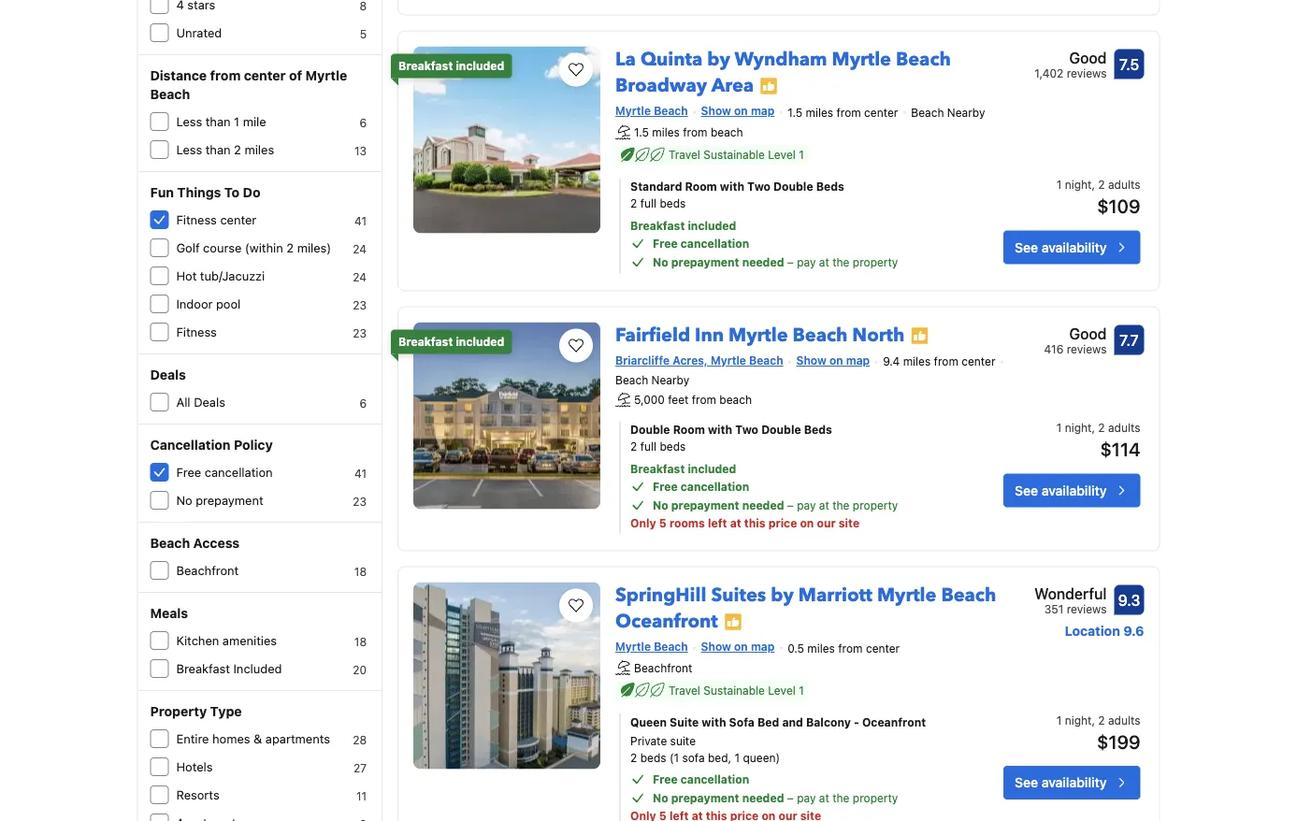 Task type: locate. For each thing, give the bounding box(es) containing it.
adults inside 1 night , 2 adults $109
[[1109, 178, 1141, 191]]

2 – from the top
[[788, 499, 794, 512]]

oceanfront down springhill
[[616, 609, 718, 634]]

1 vertical spatial travel
[[669, 684, 701, 697]]

– for beach
[[788, 499, 794, 512]]

0 vertical spatial good element
[[1035, 46, 1107, 69]]

0 vertical spatial reviews
[[1067, 67, 1107, 80]]

2 the from the top
[[833, 499, 850, 512]]

1 horizontal spatial 1.5
[[788, 106, 803, 119]]

1 than from the top
[[206, 115, 231, 129]]

20
[[353, 663, 367, 676]]

1 travel from the top
[[669, 148, 701, 161]]

level up standard room with two double beds link
[[768, 148, 796, 161]]

1 vertical spatial good
[[1070, 324, 1107, 342]]

reviews
[[1067, 67, 1107, 80], [1067, 343, 1107, 356], [1067, 603, 1107, 616]]

6 for distance from center of myrtle beach
[[360, 116, 367, 129]]

1 level from the top
[[768, 148, 796, 161]]

0 vertical spatial 18
[[354, 565, 367, 578]]

nearby inside 9.4 miles from center beach nearby
[[652, 373, 690, 386]]

1 vertical spatial show
[[797, 354, 827, 367]]

– for wyndham
[[788, 256, 794, 269]]

2 up $114
[[1099, 421, 1105, 434]]

0 vertical spatial pay
[[797, 256, 816, 269]]

reviews right 1,402
[[1067, 67, 1107, 80]]

myrtle down broadway at the top of the page
[[616, 104, 651, 117]]

3 – from the top
[[788, 792, 794, 805]]

0 vertical spatial room
[[685, 180, 717, 193]]

from down la quinta by wyndham myrtle beach broadway area
[[837, 106, 861, 119]]

0 vertical spatial less
[[176, 115, 202, 129]]

2 vertical spatial beds
[[641, 751, 667, 765]]

from right feet
[[692, 393, 717, 406]]

travel sustainable level 1 up the standard room with two double beds
[[669, 148, 804, 161]]

1 pay from the top
[[797, 256, 816, 269]]

2 property from the top
[[853, 499, 899, 512]]

0 vertical spatial 1.5
[[788, 106, 803, 119]]

2 myrtle beach from the top
[[616, 640, 688, 653]]

adults inside 1 night , 2 adults $114
[[1109, 421, 1141, 434]]

1 adults from the top
[[1109, 178, 1141, 191]]

the down balcony
[[833, 792, 850, 805]]

with for suites
[[702, 716, 727, 729]]

see availability down 1 night , 2 adults $109
[[1015, 239, 1107, 255]]

myrtle inside distance from center of myrtle beach
[[306, 68, 347, 83]]

3 the from the top
[[833, 792, 850, 805]]

full down 5,000
[[641, 440, 657, 453]]

24
[[353, 242, 367, 255], [353, 270, 367, 283]]

1 horizontal spatial nearby
[[948, 106, 986, 119]]

adults up $199
[[1109, 714, 1141, 727]]

27
[[354, 762, 367, 775]]

1 vertical spatial 1.5
[[634, 126, 649, 139]]

0 vertical spatial show on map
[[701, 104, 775, 117]]

show down area
[[701, 104, 731, 117]]

night inside '1 night , 2 adults $199'
[[1065, 714, 1092, 727]]

2 full beds breakfast included
[[631, 197, 737, 232], [631, 440, 737, 475]]

adults up $109
[[1109, 178, 1141, 191]]

1 vertical spatial the
[[833, 499, 850, 512]]

2 2 full beds breakfast included from the top
[[631, 440, 737, 475]]

1 vertical spatial with
[[708, 423, 733, 436]]

la quinta by wyndham myrtle beach broadway area image
[[414, 46, 601, 233]]

than down less than 1 mile
[[206, 143, 231, 157]]

good element left 7.5
[[1035, 46, 1107, 69]]

fairfield inn myrtle beach north
[[616, 322, 905, 348]]

1 vertical spatial beach
[[720, 393, 752, 406]]

1 vertical spatial 5
[[659, 517, 667, 530]]

0 vertical spatial night
[[1065, 178, 1092, 191]]

2 less from the top
[[176, 143, 202, 157]]

included
[[456, 59, 505, 72], [688, 219, 737, 232], [456, 335, 505, 348], [688, 462, 737, 475]]

myrtle beach
[[616, 104, 688, 117], [616, 640, 688, 653]]

1 vertical spatial see availability link
[[1004, 474, 1141, 507]]

1 6 from the top
[[360, 116, 367, 129]]

myrtle beach down broadway at the top of the page
[[616, 104, 688, 117]]

standard
[[631, 180, 683, 193]]

– up fairfield inn myrtle beach north link
[[788, 256, 794, 269]]

adults inside '1 night , 2 adults $199'
[[1109, 714, 1141, 727]]

full down standard
[[641, 197, 657, 210]]

travel sustainable level 1 for broadway
[[669, 148, 804, 161]]

site
[[839, 517, 860, 530]]

1 vertical spatial property
[[853, 499, 899, 512]]

from right "9.4"
[[934, 355, 959, 368]]

needed
[[743, 256, 784, 269], [743, 499, 784, 512], [743, 792, 784, 805]]

center for 0.5
[[866, 642, 900, 655]]

scored 7.5 element
[[1115, 49, 1145, 79]]

this property is part of our preferred partner program. it's committed to providing excellent service and good value. it'll pay us a higher commission if you make a booking. image
[[760, 77, 778, 95], [911, 326, 929, 345], [911, 326, 929, 345], [724, 613, 743, 632]]

reviews for la quinta by wyndham myrtle beach broadway area
[[1067, 67, 1107, 80]]

3 night from the top
[[1065, 714, 1092, 727]]

golf
[[176, 241, 200, 255]]

room for quinta
[[685, 180, 717, 193]]

, inside 1 night , 2 adults $114
[[1092, 421, 1096, 434]]

1 18 from the top
[[354, 565, 367, 578]]

2 see from the top
[[1015, 483, 1039, 498]]

property type
[[150, 704, 242, 719]]

see availability link for fairfield inn myrtle beach north
[[1004, 474, 1141, 507]]

property
[[853, 256, 899, 269], [853, 499, 899, 512], [853, 792, 899, 805]]

0 vertical spatial full
[[641, 197, 657, 210]]

from
[[210, 68, 241, 83], [837, 106, 861, 119], [683, 126, 708, 139], [934, 355, 959, 368], [692, 393, 717, 406], [839, 642, 863, 655]]

2 vertical spatial ,
[[1092, 714, 1096, 727]]

on down 'suites'
[[734, 640, 748, 653]]

2 vertical spatial show on map
[[701, 640, 775, 653]]

0 vertical spatial 2 full beds breakfast included
[[631, 197, 737, 232]]

beach nearby
[[912, 106, 986, 119]]

0 vertical spatial level
[[768, 148, 796, 161]]

by right 'suites'
[[771, 582, 794, 608]]

level for wyndham
[[768, 148, 796, 161]]

1 vertical spatial –
[[788, 499, 794, 512]]

0 vertical spatial deals
[[150, 367, 186, 383]]

beach down broadway at the top of the page
[[654, 104, 688, 117]]

fitness for fitness center
[[176, 213, 217, 227]]

see availability down '1 night , 2 adults $199'
[[1015, 775, 1107, 791]]

this property is part of our preferred partner program. it's committed to providing excellent service and good value. it'll pay us a higher commission if you make a booking. image down 'suites'
[[724, 613, 743, 632]]

3 needed from the top
[[743, 792, 784, 805]]

1 23 from the top
[[353, 298, 367, 312]]

1 vertical spatial pay
[[797, 499, 816, 512]]

1 24 from the top
[[353, 242, 367, 255]]

needed down "queen)"
[[743, 792, 784, 805]]

golf course (within 2 miles)
[[176, 241, 331, 255]]

2 18 from the top
[[354, 635, 367, 648]]

needed for wyndham
[[743, 256, 784, 269]]

distance from center of myrtle beach
[[150, 68, 347, 102]]

see availability link
[[1004, 230, 1141, 264], [1004, 474, 1141, 507], [1004, 766, 1141, 800]]

at down standard room with two double beds link
[[819, 256, 830, 269]]

prepayment down sofa
[[672, 792, 740, 805]]

map for wyndham
[[751, 104, 775, 117]]

from for 1.5 miles from beach
[[683, 126, 708, 139]]

see availability link for la quinta by wyndham myrtle beach broadway area
[[1004, 230, 1141, 264]]

1 vertical spatial beds
[[804, 423, 833, 436]]

availability down '1 night , 2 adults $199'
[[1042, 775, 1107, 791]]

reviews for fairfield inn myrtle beach north
[[1067, 343, 1107, 356]]

1 , from the top
[[1092, 178, 1096, 191]]

1 travel sustainable level 1 from the top
[[669, 148, 804, 161]]

1 availability from the top
[[1042, 239, 1107, 255]]

1 see availability link from the top
[[1004, 230, 1141, 264]]

1 night from the top
[[1065, 178, 1092, 191]]

show
[[701, 104, 731, 117], [797, 354, 827, 367], [701, 640, 731, 653]]

41 for fun things to do
[[354, 214, 367, 227]]

beach up double room with two double beds
[[720, 393, 752, 406]]

needed up this
[[743, 499, 784, 512]]

prepayment
[[672, 256, 740, 269], [196, 494, 263, 508], [672, 499, 740, 512], [672, 792, 740, 805]]

2 sustainable from the top
[[704, 684, 765, 697]]

2 needed from the top
[[743, 499, 784, 512]]

travel sustainable level 1 up sofa
[[669, 684, 804, 697]]

show for beach
[[797, 354, 827, 367]]

property down the -
[[853, 792, 899, 805]]

see availability for la quinta by wyndham myrtle beach broadway area
[[1015, 239, 1107, 255]]

beachfront down access
[[176, 564, 239, 578]]

on left "9.4"
[[830, 354, 844, 367]]

1 vertical spatial show on map
[[797, 354, 870, 367]]

reviews inside good 1,402 reviews
[[1067, 67, 1107, 80]]

7.5
[[1120, 55, 1140, 73]]

2 availability from the top
[[1042, 483, 1107, 498]]

see availability for fairfield inn myrtle beach north
[[1015, 483, 1107, 498]]

beds down feet
[[660, 440, 686, 453]]

beach inside distance from center of myrtle beach
[[150, 87, 190, 102]]

1 vertical spatial needed
[[743, 499, 784, 512]]

with for quinta
[[720, 180, 745, 193]]

1 the from the top
[[833, 256, 850, 269]]

hotels
[[176, 760, 213, 774]]

no up beach access
[[176, 494, 192, 508]]

1 less from the top
[[176, 115, 202, 129]]

– down queen suite with sofa bed and balcony - oceanfront link
[[788, 792, 794, 805]]

availability for springhill suites by marriott myrtle beach oceanfront
[[1042, 775, 1107, 791]]

1 needed from the top
[[743, 256, 784, 269]]

0 vertical spatial 23
[[353, 298, 367, 312]]

2 , from the top
[[1092, 421, 1096, 434]]

beachfront up queen
[[634, 662, 693, 675]]

2 fitness from the top
[[176, 325, 217, 339]]

2 vertical spatial availability
[[1042, 775, 1107, 791]]

1 sustainable from the top
[[704, 148, 765, 161]]

this property is part of our preferred partner program. it's committed to providing excellent service and good value. it'll pay us a higher commission if you make a booking. image
[[760, 77, 778, 95], [724, 613, 743, 632]]

the
[[833, 256, 850, 269], [833, 499, 850, 512], [833, 792, 850, 805]]

good left 7.5
[[1070, 49, 1107, 66]]

0 vertical spatial see availability
[[1015, 239, 1107, 255]]

less down less than 1 mile
[[176, 143, 202, 157]]

2 vertical spatial see availability
[[1015, 775, 1107, 791]]

from for 0.5 miles from center
[[839, 642, 863, 655]]

myrtle inside springhill suites by marriott myrtle beach oceanfront
[[878, 582, 937, 608]]

sustainable
[[704, 148, 765, 161], [704, 684, 765, 697]]

beds
[[816, 180, 845, 193], [804, 423, 833, 436]]

than for 1
[[206, 115, 231, 129]]

double down 5,000
[[631, 423, 670, 436]]

, inside '1 night , 2 adults $199'
[[1092, 714, 1096, 727]]

less for less than 2 miles
[[176, 143, 202, 157]]

1 41 from the top
[[354, 214, 367, 227]]

1 vertical spatial see
[[1015, 483, 1039, 498]]

queen
[[631, 716, 667, 729]]

2 6 from the top
[[360, 397, 367, 410]]

,
[[1092, 178, 1096, 191], [1092, 421, 1096, 434], [1092, 714, 1096, 727]]

1 property from the top
[[853, 256, 899, 269]]

quinta
[[641, 46, 703, 72]]

1 see from the top
[[1015, 239, 1039, 255]]

by for marriott
[[771, 582, 794, 608]]

0 vertical spatial travel
[[669, 148, 701, 161]]

0 vertical spatial adults
[[1109, 178, 1141, 191]]

-
[[854, 716, 860, 729]]

1 reviews from the top
[[1067, 67, 1107, 80]]

2 vertical spatial night
[[1065, 714, 1092, 727]]

good inside good 1,402 reviews
[[1070, 49, 1107, 66]]

0 vertical spatial 41
[[354, 214, 367, 227]]

2 vertical spatial adults
[[1109, 714, 1141, 727]]

0 vertical spatial travel sustainable level 1
[[669, 148, 804, 161]]

night for springhill suites by marriott myrtle beach oceanfront
[[1065, 714, 1092, 727]]

wonderful 351 reviews
[[1035, 585, 1107, 616]]

beach down springhill
[[654, 640, 688, 653]]

0 vertical spatial see availability link
[[1004, 230, 1141, 264]]

1 vertical spatial than
[[206, 143, 231, 157]]

less than 2 miles
[[176, 143, 274, 157]]

3 see from the top
[[1015, 775, 1039, 791]]

1.5 down broadway at the top of the page
[[634, 126, 649, 139]]

1 vertical spatial night
[[1065, 421, 1092, 434]]

28
[[353, 734, 367, 747]]

0 vertical spatial 6
[[360, 116, 367, 129]]

suite
[[670, 735, 696, 748]]

map down the north
[[847, 354, 870, 367]]

beach
[[711, 126, 743, 139], [720, 393, 752, 406]]

fitness center
[[176, 213, 257, 227]]

oceanfront right the -
[[863, 716, 926, 729]]

3 reviews from the top
[[1067, 603, 1107, 616]]

night inside 1 night , 2 adults $114
[[1065, 421, 1092, 434]]

2 adults from the top
[[1109, 421, 1141, 434]]

availability for fairfield inn myrtle beach north
[[1042, 483, 1107, 498]]

3 , from the top
[[1092, 714, 1096, 727]]

1 full from the top
[[641, 197, 657, 210]]

with left sofa
[[702, 716, 727, 729]]

1 – from the top
[[788, 256, 794, 269]]

1 vertical spatial 18
[[354, 635, 367, 648]]

0 vertical spatial this property is part of our preferred partner program. it's committed to providing excellent service and good value. it'll pay us a higher commission if you make a booking. image
[[760, 77, 778, 95]]

pay for beach
[[797, 499, 816, 512]]

0 vertical spatial show
[[701, 104, 731, 117]]

1.5 for 1.5 miles from beach
[[634, 126, 649, 139]]

miles inside 9.4 miles from center beach nearby
[[903, 355, 931, 368]]

myrtle beach down springhill
[[616, 640, 688, 653]]

1 no prepayment needed – pay at the property from the top
[[653, 256, 899, 269]]

3 23 from the top
[[353, 495, 367, 508]]

the down standard room with two double beds link
[[833, 256, 850, 269]]

center inside 9.4 miles from center beach nearby
[[962, 355, 996, 368]]

1 vertical spatial 6
[[360, 397, 367, 410]]

5
[[360, 27, 367, 40], [659, 517, 667, 530]]

9.4 miles from center beach nearby
[[616, 355, 996, 386]]

by inside springhill suites by marriott myrtle beach oceanfront
[[771, 582, 794, 608]]

show on map for marriott
[[701, 640, 775, 653]]

0 vertical spatial availability
[[1042, 239, 1107, 255]]

1 vertical spatial full
[[641, 440, 657, 453]]

see availability link down 1 night , 2 adults $109
[[1004, 230, 1141, 264]]

1 vertical spatial see availability
[[1015, 483, 1107, 498]]

1 vertical spatial deals
[[194, 395, 225, 409]]

beach left 351
[[942, 582, 997, 608]]

1.5 miles from center
[[788, 106, 899, 119]]

18
[[354, 565, 367, 578], [354, 635, 367, 648]]

level
[[768, 148, 796, 161], [768, 684, 796, 697]]

springhill suites by marriott myrtle beach oceanfront image
[[414, 582, 601, 769]]

2 full beds breakfast included down standard
[[631, 197, 737, 232]]

adults for la quinta by wyndham myrtle beach broadway area
[[1109, 178, 1141, 191]]

1 vertical spatial ,
[[1092, 421, 1096, 434]]

1 vertical spatial beachfront
[[634, 662, 693, 675]]

1 breakfast included from the top
[[399, 59, 505, 72]]

two for myrtle
[[736, 423, 759, 436]]

wyndham
[[735, 46, 828, 72]]

3 availability from the top
[[1042, 775, 1107, 791]]

beds inside private suite 2 beds (1 sofa bed, 1 queen)
[[641, 751, 667, 765]]

beach down distance on the top left of page
[[150, 87, 190, 102]]

good for fairfield inn myrtle beach north
[[1070, 324, 1107, 342]]

myrtle up 1.5 miles from center
[[832, 46, 892, 72]]

0 vertical spatial beach
[[711, 126, 743, 139]]

good inside good 416 reviews
[[1070, 324, 1107, 342]]

1 vertical spatial no prepayment needed – pay at the property
[[653, 499, 899, 512]]

2 vertical spatial show
[[701, 640, 731, 653]]

1 vertical spatial myrtle beach
[[616, 640, 688, 653]]

0 vertical spatial good
[[1070, 49, 1107, 66]]

free
[[653, 237, 678, 250], [176, 465, 201, 479], [653, 480, 678, 493], [653, 773, 678, 786]]

9.4
[[883, 355, 900, 368]]

pay down standard room with two double beds link
[[797, 256, 816, 269]]

no prepayment needed – pay at the property down "queen)"
[[653, 792, 899, 805]]

2 pay from the top
[[797, 499, 816, 512]]

0 vertical spatial beachfront
[[176, 564, 239, 578]]

cancellation
[[681, 237, 750, 250], [205, 465, 273, 479], [681, 480, 750, 493], [681, 773, 750, 786]]

1 good from the top
[[1070, 49, 1107, 66]]

1 vertical spatial oceanfront
[[863, 716, 926, 729]]

1 vertical spatial 41
[[354, 467, 367, 480]]

free cancellation up rooms
[[653, 480, 750, 493]]

6
[[360, 116, 367, 129], [360, 397, 367, 410]]

travel for broadway
[[669, 148, 701, 161]]

beds down private
[[641, 751, 667, 765]]

broadway
[[616, 72, 707, 98]]

1 fitness from the top
[[176, 213, 217, 227]]

the for north
[[833, 499, 850, 512]]

3 adults from the top
[[1109, 714, 1141, 727]]

show on map for beach
[[797, 354, 870, 367]]

2 see availability link from the top
[[1004, 474, 1141, 507]]

two for by
[[748, 180, 771, 193]]

two
[[748, 180, 771, 193], [736, 423, 759, 436]]

0 vertical spatial with
[[720, 180, 745, 193]]

two inside standard room with two double beds link
[[748, 180, 771, 193]]

0 vertical spatial see
[[1015, 239, 1039, 255]]

0 horizontal spatial oceanfront
[[616, 609, 718, 634]]

show down fairfield inn myrtle beach north at the top of the page
[[797, 354, 827, 367]]

from down broadway at the top of the page
[[683, 126, 708, 139]]

level for marriott
[[768, 684, 796, 697]]

availability down 1 night , 2 adults $109
[[1042, 239, 1107, 255]]

myrtle beach for springhill suites by marriott myrtle beach oceanfront
[[616, 640, 688, 653]]

1 see availability from the top
[[1015, 239, 1107, 255]]

1 inside private suite 2 beds (1 sofa bed, 1 queen)
[[735, 751, 740, 765]]

springhill suites by marriott myrtle beach oceanfront
[[616, 582, 997, 634]]

on down area
[[734, 104, 748, 117]]

night for la quinta by wyndham myrtle beach broadway area
[[1065, 178, 1092, 191]]

2 travel from the top
[[669, 684, 701, 697]]

less up less than 2 miles
[[176, 115, 202, 129]]

by inside la quinta by wyndham myrtle beach broadway area
[[708, 46, 731, 72]]

0 vertical spatial sustainable
[[704, 148, 765, 161]]

0.5 miles from center
[[788, 642, 900, 655]]

0 vertical spatial the
[[833, 256, 850, 269]]

two inside double room with two double beds link
[[736, 423, 759, 436]]

less
[[176, 115, 202, 129], [176, 143, 202, 157]]

at down balcony
[[819, 792, 830, 805]]

show on map for wyndham
[[701, 104, 775, 117]]

good left 7.7
[[1070, 324, 1107, 342]]

travel up "suite"
[[669, 684, 701, 697]]

2 reviews from the top
[[1067, 343, 1107, 356]]

myrtle beach for la quinta by wyndham myrtle beach broadway area
[[616, 104, 688, 117]]

policy
[[234, 437, 273, 453]]

1 vertical spatial breakfast included
[[399, 335, 505, 348]]

la
[[616, 46, 636, 72]]

(1
[[670, 751, 679, 765]]

on for wyndham
[[734, 104, 748, 117]]

2 travel sustainable level 1 from the top
[[669, 684, 804, 697]]

2 breakfast included from the top
[[399, 335, 505, 348]]

0 horizontal spatial deals
[[150, 367, 186, 383]]

0 vertical spatial ,
[[1092, 178, 1096, 191]]

, inside 1 night , 2 adults $109
[[1092, 178, 1096, 191]]

0 vertical spatial 24
[[353, 242, 367, 255]]

room for inn
[[673, 423, 705, 436]]

see availability down 1 night , 2 adults $114
[[1015, 483, 1107, 498]]

3 see availability from the top
[[1015, 775, 1107, 791]]

2 no prepayment needed – pay at the property from the top
[[653, 499, 899, 512]]

1 vertical spatial two
[[736, 423, 759, 436]]

from right 0.5
[[839, 642, 863, 655]]

pool
[[216, 297, 241, 311]]

no prepayment needed – pay at the property up price
[[653, 499, 899, 512]]

13
[[355, 144, 367, 157]]

0 horizontal spatial by
[[708, 46, 731, 72]]

travel sustainable level 1
[[669, 148, 804, 161], [669, 684, 804, 697]]

7.7
[[1120, 331, 1139, 349]]

adults up $114
[[1109, 421, 1141, 434]]

1 horizontal spatial this property is part of our preferred partner program. it's committed to providing excellent service and good value. it'll pay us a higher commission if you make a booking. image
[[760, 77, 778, 95]]

less for less than 1 mile
[[176, 115, 202, 129]]

no prepayment needed – pay at the property up fairfield inn myrtle beach north link
[[653, 256, 899, 269]]

0 vertical spatial fitness
[[176, 213, 217, 227]]

beach right 1.5 miles from center
[[912, 106, 944, 119]]

miles for 9.4 miles from center beach nearby
[[903, 355, 931, 368]]

map for beach
[[847, 354, 870, 367]]

than
[[206, 115, 231, 129], [206, 143, 231, 157]]

good element left 7.7
[[1045, 322, 1107, 345]]

3 see availability link from the top
[[1004, 766, 1141, 800]]

1 vertical spatial travel sustainable level 1
[[669, 684, 804, 697]]

night for fairfield inn myrtle beach north
[[1065, 421, 1092, 434]]

reviews inside good 416 reviews
[[1067, 343, 1107, 356]]

2 23 from the top
[[353, 327, 367, 340]]

0 horizontal spatial this property is part of our preferred partner program. it's committed to providing excellent service and good value. it'll pay us a higher commission if you make a booking. image
[[724, 613, 743, 632]]

free down cancellation
[[176, 465, 201, 479]]

good element
[[1035, 46, 1107, 69], [1045, 322, 1107, 345]]

beds for wyndham
[[816, 180, 845, 193]]

1 myrtle beach from the top
[[616, 104, 688, 117]]

2 good from the top
[[1070, 324, 1107, 342]]

0 vertical spatial breakfast included
[[399, 59, 505, 72]]

2 inside 1 night , 2 adults $109
[[1099, 178, 1105, 191]]

from for 1.5 miles from center
[[837, 106, 861, 119]]

6 for deals
[[360, 397, 367, 410]]

see availability link down '1 night , 2 adults $199'
[[1004, 766, 1141, 800]]

this
[[745, 517, 766, 530]]

center
[[244, 68, 286, 83], [865, 106, 899, 119], [220, 213, 257, 227], [962, 355, 996, 368], [866, 642, 900, 655]]

2 than from the top
[[206, 143, 231, 157]]

2 41 from the top
[[354, 467, 367, 480]]

than for 2
[[206, 143, 231, 157]]

2 vertical spatial with
[[702, 716, 727, 729]]

beds
[[660, 197, 686, 210], [660, 440, 686, 453], [641, 751, 667, 765]]

2 see availability from the top
[[1015, 483, 1107, 498]]

and
[[783, 716, 804, 729]]

2 vertical spatial property
[[853, 792, 899, 805]]

see availability for springhill suites by marriott myrtle beach oceanfront
[[1015, 775, 1107, 791]]

1 vertical spatial sustainable
[[704, 684, 765, 697]]

18 for meals
[[354, 635, 367, 648]]

availability for la quinta by wyndham myrtle beach broadway area
[[1042, 239, 1107, 255]]

1 vertical spatial 23
[[353, 327, 367, 340]]

pay
[[797, 256, 816, 269], [797, 499, 816, 512], [797, 792, 816, 805]]

1 vertical spatial availability
[[1042, 483, 1107, 498]]

myrtle inside la quinta by wyndham myrtle beach broadway area
[[832, 46, 892, 72]]

fairfield
[[616, 322, 691, 348]]

0 vertical spatial two
[[748, 180, 771, 193]]

at
[[819, 256, 830, 269], [819, 499, 830, 512], [730, 517, 742, 530], [819, 792, 830, 805]]

see
[[1015, 239, 1039, 255], [1015, 483, 1039, 498], [1015, 775, 1039, 791]]

beds for beach
[[804, 423, 833, 436]]

reviews up location
[[1067, 603, 1107, 616]]

0 vertical spatial map
[[751, 104, 775, 117]]

2 vertical spatial needed
[[743, 792, 784, 805]]

sustainable up the standard room with two double beds
[[704, 148, 765, 161]]

no down private
[[653, 792, 669, 805]]

from inside 9.4 miles from center beach nearby
[[934, 355, 959, 368]]

2 vertical spatial see
[[1015, 775, 1039, 791]]

1 vertical spatial fitness
[[176, 325, 217, 339]]

map down area
[[751, 104, 775, 117]]

1 vertical spatial less
[[176, 143, 202, 157]]

center down marriott
[[866, 642, 900, 655]]

2 24 from the top
[[353, 270, 367, 283]]

2 inside '1 night , 2 adults $199'
[[1099, 714, 1105, 727]]

show for marriott
[[701, 640, 731, 653]]

fairfield inn myrtle beach north link
[[616, 315, 905, 348]]

la quinta by wyndham myrtle beach broadway area
[[616, 46, 951, 98]]

0 vertical spatial beds
[[660, 197, 686, 210]]

entire homes & apartments
[[176, 732, 330, 746]]

level up queen suite with sofa bed and balcony - oceanfront
[[768, 684, 796, 697]]

with down 1.5 miles from beach
[[720, 180, 745, 193]]

2 down 5,000
[[631, 440, 637, 453]]

2 vertical spatial the
[[833, 792, 850, 805]]

night inside 1 night , 2 adults $109
[[1065, 178, 1092, 191]]

show for wyndham
[[701, 104, 731, 117]]

pay down and
[[797, 792, 816, 805]]

wonderful element
[[1035, 582, 1107, 605]]

double room with two double beds link
[[631, 421, 947, 438]]

travel for oceanfront
[[669, 684, 701, 697]]

1 night , 2 adults $199
[[1057, 714, 1141, 753]]

double room with two double beds
[[631, 423, 833, 436]]

1 vertical spatial adults
[[1109, 421, 1141, 434]]

2 night from the top
[[1065, 421, 1092, 434]]

2 vertical spatial pay
[[797, 792, 816, 805]]

2 level from the top
[[768, 684, 796, 697]]

fitness down things
[[176, 213, 217, 227]]

breakfast
[[399, 59, 453, 72], [631, 219, 685, 232], [399, 335, 453, 348], [631, 462, 685, 475], [176, 662, 230, 676]]

show on map down 'suites'
[[701, 640, 775, 653]]

1.5 down la quinta by wyndham myrtle beach broadway area
[[788, 106, 803, 119]]



Task type: vqa. For each thing, say whether or not it's contained in the screenshot.
Thu 16 Nov — Check-out date
no



Task type: describe. For each thing, give the bounding box(es) containing it.
1 horizontal spatial beachfront
[[634, 662, 693, 675]]

by for wyndham
[[708, 46, 731, 72]]

bed
[[758, 716, 780, 729]]

see for fairfield inn myrtle beach north
[[1015, 483, 1039, 498]]

property for la quinta by wyndham myrtle beach broadway area
[[853, 256, 899, 269]]

queen suite with sofa bed and balcony - oceanfront link
[[631, 714, 947, 731]]

to
[[224, 185, 240, 200]]

1 inside 1 night , 2 adults $109
[[1057, 178, 1062, 191]]

apartments
[[266, 732, 330, 746]]

course
[[203, 241, 242, 255]]

1 night , 2 adults $109
[[1057, 178, 1141, 217]]

do
[[243, 185, 261, 200]]

miles for 1.5 miles from beach
[[652, 126, 680, 139]]

3 no prepayment needed – pay at the property from the top
[[653, 792, 899, 805]]

only 5 rooms left at this price on our site
[[631, 517, 860, 530]]

standard room with two double beds
[[631, 180, 845, 193]]

at up our
[[819, 499, 830, 512]]

access
[[193, 536, 240, 551]]

beach up 9.4 miles from center beach nearby
[[793, 322, 848, 348]]

needed for beach
[[743, 499, 784, 512]]

cancellation policy
[[150, 437, 273, 453]]

miles for 0.5 miles from center
[[808, 642, 835, 655]]

mile
[[243, 115, 266, 129]]

1 2 full beds breakfast included from the top
[[631, 197, 737, 232]]

good element for la quinta by wyndham myrtle beach broadway area
[[1035, 46, 1107, 69]]

&
[[254, 732, 262, 746]]

area
[[712, 72, 754, 98]]

center for 9.4
[[962, 355, 996, 368]]

tub/jacuzzi
[[200, 269, 265, 283]]

hot
[[176, 269, 197, 283]]

beach access
[[150, 536, 240, 551]]

18 for beach access
[[354, 565, 367, 578]]

2 left "miles)" on the left of page
[[287, 241, 294, 255]]

the for myrtle
[[833, 256, 850, 269]]

bed,
[[708, 751, 732, 765]]

beach for myrtle
[[720, 393, 752, 406]]

$199
[[1098, 731, 1141, 753]]

double for myrtle
[[762, 423, 801, 436]]

briarcliffe acres, myrtle beach
[[616, 354, 784, 367]]

center inside distance from center of myrtle beach
[[244, 68, 286, 83]]

balcony
[[806, 716, 851, 729]]

from inside distance from center of myrtle beach
[[210, 68, 241, 83]]

3 pay from the top
[[797, 792, 816, 805]]

hot tub/jacuzzi
[[176, 269, 265, 283]]

24 for golf course (within 2 miles)
[[353, 242, 367, 255]]

briarcliffe
[[616, 354, 670, 367]]

myrtle right inn
[[729, 322, 788, 348]]

with for inn
[[708, 423, 733, 436]]

travel sustainable level 1 for oceanfront
[[669, 684, 804, 697]]

fun
[[150, 185, 174, 200]]

beach down fairfield inn myrtle beach north at the top of the page
[[750, 354, 784, 367]]

suites
[[711, 582, 767, 608]]

queen suite with sofa bed and balcony - oceanfront
[[631, 716, 926, 729]]

1 horizontal spatial 5
[[659, 517, 667, 530]]

$109
[[1098, 195, 1141, 217]]

1 inside '1 night , 2 adults $199'
[[1057, 714, 1062, 727]]

our
[[817, 517, 836, 530]]

only
[[631, 517, 657, 530]]

meals
[[150, 606, 188, 621]]

cancellation down policy
[[205, 465, 273, 479]]

sustainable for broadway
[[704, 148, 765, 161]]

351
[[1045, 603, 1064, 616]]

see for springhill suites by marriott myrtle beach oceanfront
[[1015, 775, 1039, 791]]

fitness for fitness
[[176, 325, 217, 339]]

less than 1 mile
[[176, 115, 266, 129]]

see availability link for springhill suites by marriott myrtle beach oceanfront
[[1004, 766, 1141, 800]]

2 down less than 1 mile
[[234, 143, 241, 157]]

good element for fairfield inn myrtle beach north
[[1045, 322, 1107, 345]]

miles)
[[297, 241, 331, 255]]

at right the left
[[730, 517, 742, 530]]

1 night , 2 adults $114
[[1057, 421, 1141, 460]]

breakfast included
[[176, 662, 282, 676]]

myrtle down springhill
[[616, 640, 651, 653]]

from for 5,000 feet from beach
[[692, 393, 717, 406]]

private suite 2 beds (1 sofa bed, 1 queen)
[[631, 735, 780, 765]]

1 vertical spatial beds
[[660, 440, 686, 453]]

queen)
[[743, 751, 780, 765]]

good 1,402 reviews
[[1035, 49, 1107, 80]]

1.5 miles from beach
[[634, 126, 743, 139]]

cancellation down the standard room with two double beds
[[681, 237, 750, 250]]

indoor pool
[[176, 297, 241, 311]]

no prepayment needed – pay at the property for beach
[[653, 499, 899, 512]]

adults for fairfield inn myrtle beach north
[[1109, 421, 1141, 434]]

9.6
[[1124, 623, 1145, 638]]

price
[[769, 517, 797, 530]]

beach left access
[[150, 536, 190, 551]]

2 inside 1 night , 2 adults $114
[[1099, 421, 1105, 434]]

$114
[[1101, 438, 1141, 460]]

amenities
[[223, 634, 277, 648]]

resorts
[[176, 788, 220, 802]]

cancellation
[[150, 437, 231, 453]]

from for 9.4 miles from center beach nearby
[[934, 355, 959, 368]]

1,402
[[1035, 67, 1064, 80]]

on left our
[[800, 517, 814, 530]]

oceanfront inside springhill suites by marriott myrtle beach oceanfront
[[616, 609, 718, 634]]

sofa
[[682, 751, 705, 765]]

miles for 1.5 miles from center
[[806, 106, 834, 119]]

map for marriott
[[751, 640, 775, 653]]

breakfast included for la
[[399, 59, 505, 72]]

see for la quinta by wyndham myrtle beach broadway area
[[1015, 239, 1039, 255]]

location 9.6
[[1065, 623, 1145, 638]]

good for la quinta by wyndham myrtle beach broadway area
[[1070, 49, 1107, 66]]

pay for wyndham
[[797, 256, 816, 269]]

beach for by
[[711, 126, 743, 139]]

all
[[176, 395, 190, 409]]

416
[[1045, 343, 1064, 356]]

no up fairfield
[[653, 256, 669, 269]]

1 vertical spatial this property is part of our preferred partner program. it's committed to providing excellent service and good value. it'll pay us a higher commission if you make a booking. image
[[724, 613, 743, 632]]

distance
[[150, 68, 207, 83]]

beach inside springhill suites by marriott myrtle beach oceanfront
[[942, 582, 997, 608]]

springhill suites by marriott myrtle beach oceanfront link
[[616, 575, 997, 634]]

free down standard
[[653, 237, 678, 250]]

property
[[150, 704, 207, 719]]

things
[[177, 185, 221, 200]]

cancellation up the left
[[681, 480, 750, 493]]

breakfast included for fairfield
[[399, 335, 505, 348]]

beach inside la quinta by wyndham myrtle beach broadway area
[[896, 46, 951, 72]]

free down (1
[[653, 773, 678, 786]]

41 for cancellation policy
[[354, 467, 367, 480]]

rooms
[[670, 517, 705, 530]]

cancellation down bed,
[[681, 773, 750, 786]]

no prepayment needed – pay at the property for wyndham
[[653, 256, 899, 269]]

all deals
[[176, 395, 225, 409]]

springhill
[[616, 582, 707, 608]]

2 full from the top
[[641, 440, 657, 453]]

unrated
[[176, 26, 222, 40]]

reviews inside wonderful 351 reviews
[[1067, 603, 1107, 616]]

property for fairfield inn myrtle beach north
[[853, 499, 899, 512]]

23 for indoor pool
[[353, 298, 367, 312]]

type
[[210, 704, 242, 719]]

beach inside 9.4 miles from center beach nearby
[[616, 373, 649, 386]]

2 down standard
[[631, 197, 637, 210]]

adults for springhill suites by marriott myrtle beach oceanfront
[[1109, 714, 1141, 727]]

1 inside 1 night , 2 adults $114
[[1057, 421, 1062, 434]]

inn
[[695, 322, 724, 348]]

prepayment up inn
[[672, 256, 740, 269]]

free cancellation down the standard room with two double beds
[[653, 237, 750, 250]]

free up rooms
[[653, 480, 678, 493]]

myrtle down inn
[[711, 354, 747, 367]]

feet
[[668, 393, 689, 406]]

1 horizontal spatial deals
[[194, 395, 225, 409]]

fairfield inn myrtle beach north image
[[414, 322, 601, 509]]

entire
[[176, 732, 209, 746]]

no up only
[[653, 499, 669, 512]]

scored 9.3 element
[[1115, 585, 1145, 615]]

1 horizontal spatial oceanfront
[[863, 716, 926, 729]]

sofa
[[729, 716, 755, 729]]

good 416 reviews
[[1045, 324, 1107, 356]]

free cancellation down sofa
[[653, 773, 750, 786]]

sustainable for oceanfront
[[704, 684, 765, 697]]

prepayment up the left
[[672, 499, 740, 512]]

24 for hot tub/jacuzzi
[[353, 270, 367, 283]]

marriott
[[799, 582, 873, 608]]

, for la quinta by wyndham myrtle beach broadway area
[[1092, 178, 1096, 191]]

miles down mile
[[245, 143, 274, 157]]

2 inside private suite 2 beds (1 sofa bed, 1 queen)
[[631, 751, 637, 765]]

5,000
[[634, 393, 665, 406]]

center down to
[[220, 213, 257, 227]]

included
[[233, 662, 282, 676]]

0 vertical spatial 5
[[360, 27, 367, 40]]

scored 7.7 element
[[1115, 325, 1145, 355]]

3 property from the top
[[853, 792, 899, 805]]

, for fairfield inn myrtle beach north
[[1092, 421, 1096, 434]]

double for by
[[774, 180, 814, 193]]

0 vertical spatial nearby
[[948, 106, 986, 119]]

left
[[708, 517, 727, 530]]

1.5 for 1.5 miles from center
[[788, 106, 803, 119]]

kitchen amenities
[[176, 634, 277, 648]]

9.3
[[1119, 591, 1141, 609]]

no prepayment
[[176, 494, 263, 508]]

, for springhill suites by marriott myrtle beach oceanfront
[[1092, 714, 1096, 727]]

prepayment up access
[[196, 494, 263, 508]]

on for marriott
[[734, 640, 748, 653]]

homes
[[212, 732, 250, 746]]

free cancellation up no prepayment
[[176, 465, 273, 479]]

23 for no prepayment
[[353, 495, 367, 508]]

(within
[[245, 241, 283, 255]]

5,000 feet from beach
[[634, 393, 752, 406]]

on for beach
[[830, 354, 844, 367]]

23 for fitness
[[353, 327, 367, 340]]



